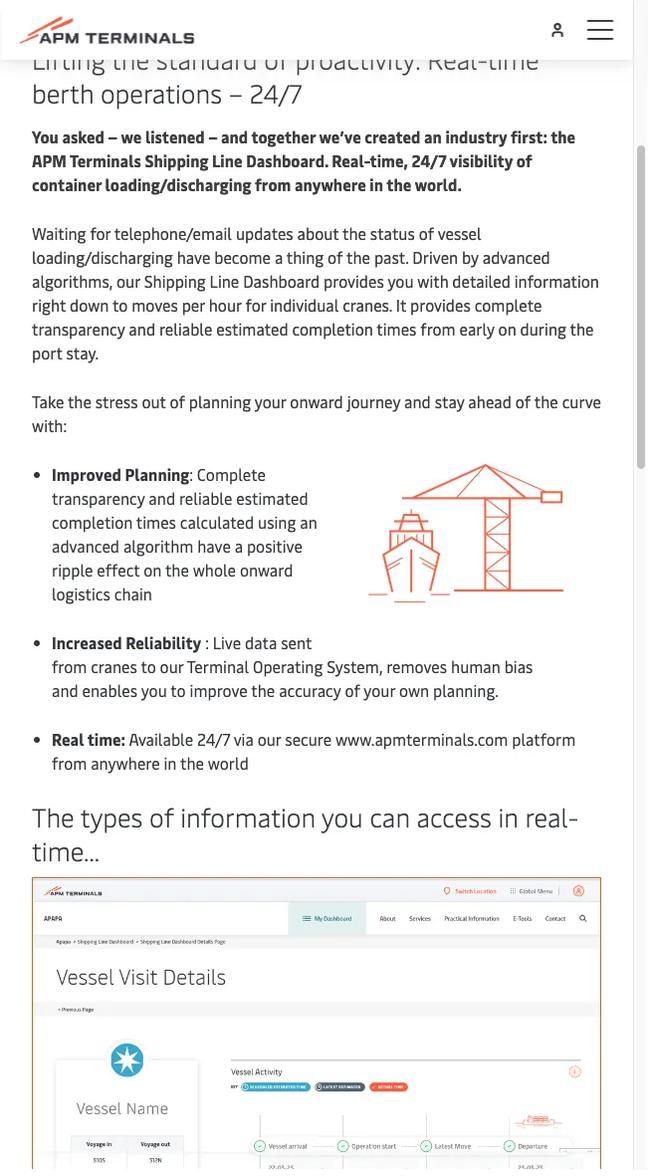 Task type: describe. For each thing, give the bounding box(es) containing it.
provides inside detailed information right down to moves per hour for individual cranes. it provides complete transparency and reliable estimated completion times from early on during the port stay.
[[410, 294, 471, 316]]

anywhere inside and together we've created an industry first: the apm terminals shipping line dashboard. real-time, 24/7 visibility of container loading/discharging from anywhere in the world.
[[295, 174, 366, 195]]

asked
[[62, 126, 104, 147]]

from inside : live data sent from cranes to our terminal operating system, removes human bias and enables you to improve the accuracy of your own planning.
[[52, 656, 87, 677]]

algorithms,
[[32, 270, 113, 292]]

reliability
[[126, 632, 201, 653]]

our inside : live data sent from cranes to our terminal operating system, removes human bias and enables you to improve the accuracy of your own planning.
[[160, 656, 184, 677]]

lifting
[[32, 42, 105, 77]]

take
[[32, 391, 64, 412]]

real
[[52, 728, 84, 750]]

together
[[251, 126, 316, 147]]

completion inside detailed information right down to moves per hour for individual cranes. it provides complete transparency and reliable estimated completion times from early on during the port stay.
[[292, 318, 373, 340]]

early
[[460, 318, 495, 340]]

time:
[[87, 728, 126, 750]]

access
[[417, 800, 492, 834]]

container
[[32, 174, 102, 195]]

of down about
[[328, 246, 343, 268]]

times inside : complete transparency and reliable estimated completion times calculated using an advanced algorithm have a positive ripple effect on the whole onward logistics chain
[[136, 511, 176, 533]]

thing
[[287, 246, 324, 268]]

improved planning
[[52, 464, 189, 485]]

own
[[399, 680, 429, 701]]

and together we've created an industry first: the apm terminals shipping line dashboard. real-time, 24/7 visibility of container loading/discharging from anywhere in the world.
[[32, 126, 576, 195]]

we
[[121, 126, 142, 147]]

the left curve
[[535, 391, 558, 412]]

planning
[[125, 464, 189, 485]]

right
[[32, 294, 66, 316]]

world.
[[415, 174, 462, 195]]

types
[[80, 800, 143, 834]]

24/7 inside available 24/7 via our secure www.apmterminals.com platform from anywhere in the world
[[197, 728, 230, 750]]

time...
[[32, 834, 100, 868]]

a inside : complete transparency and reliable estimated completion times calculated using an advanced algorithm have a positive ripple effect on the whole onward logistics chain
[[235, 535, 243, 557]]

status
[[370, 223, 415, 244]]

loading/discharging inside waiting for telephone/email updates about the status of vessel loading/discharging have become a thing of the past. driven by advanced algorithms, our shipping line dashboard provides you with
[[32, 246, 173, 268]]

operations
[[101, 76, 222, 111]]

chain
[[114, 583, 152, 604]]

and inside : complete transparency and reliable estimated completion times calculated using an advanced algorithm have a positive ripple effect on the whole onward logistics chain
[[149, 487, 175, 509]]

the types of information you can access in real- time...
[[32, 800, 579, 868]]

accuracy
[[279, 680, 341, 701]]

24/7 inside lifting the standard of proactivity: real-time berth operations – 24/7
[[250, 76, 302, 111]]

stay.
[[66, 342, 99, 363]]

dashboard. real-
[[246, 150, 370, 171]]

it
[[396, 294, 406, 316]]

calculated
[[180, 511, 254, 533]]

the left past.
[[347, 246, 370, 268]]

real time:
[[52, 728, 126, 750]]

waiting for telephone/email updates about the status of vessel loading/discharging have become a thing of the past. driven by advanced algorithms, our shipping line dashboard provides you with
[[32, 223, 550, 292]]

about
[[297, 223, 339, 244]]

advanced inside waiting for telephone/email updates about the status of vessel loading/discharging have become a thing of the past. driven by advanced algorithms, our shipping line dashboard provides you with
[[483, 246, 550, 268]]

planning.
[[433, 680, 499, 701]]

bias
[[505, 656, 533, 677]]

and inside and together we've created an industry first: the apm terminals shipping line dashboard. real-time, 24/7 visibility of container loading/discharging from anywhere in the world.
[[221, 126, 248, 147]]

in inside and together we've created an industry first: the apm terminals shipping line dashboard. real-time, 24/7 visibility of container loading/discharging from anywhere in the world.
[[370, 174, 383, 195]]

removes
[[387, 656, 447, 677]]

logistics
[[52, 583, 110, 604]]

time
[[487, 42, 539, 77]]

planning
[[189, 391, 251, 412]]

and enables
[[52, 680, 137, 701]]

positive
[[247, 535, 303, 557]]

updates
[[236, 223, 293, 244]]

ripple
[[52, 559, 93, 581]]

– inside lifting the standard of proactivity: real-time berth operations – 24/7
[[229, 76, 243, 111]]

of inside : live data sent from cranes to our terminal operating system, removes human bias and enables you to improve the accuracy of your own planning.
[[345, 680, 360, 701]]

for inside waiting for telephone/email updates about the status of vessel loading/discharging have become a thing of the past. driven by advanced algorithms, our shipping line dashboard provides you with
[[90, 223, 111, 244]]

terminals
[[70, 150, 141, 171]]

and inside take the stress out of planning your onward journey and stay ahead of the curve with:
[[404, 391, 431, 412]]

improve
[[190, 680, 248, 701]]

moves
[[132, 294, 178, 316]]

in inside available 24/7 via our secure www.apmterminals.com platform from anywhere in the world
[[164, 752, 177, 774]]

from inside detailed information right down to moves per hour for individual cranes. it provides complete transparency and reliable estimated completion times from early on during the port stay.
[[421, 318, 456, 340]]

24/7 inside and together we've created an industry first: the apm terminals shipping line dashboard. real-time, 24/7 visibility of container loading/discharging from anywhere in the world.
[[412, 150, 446, 171]]

ahead
[[468, 391, 512, 412]]

the right take
[[68, 391, 91, 412]]

using
[[258, 511, 296, 533]]

of inside lifting the standard of proactivity: real-time berth operations – 24/7
[[264, 42, 289, 77]]

estimated inside : complete transparency and reliable estimated completion times calculated using an advanced algorithm have a positive ripple effect on the whole onward logistics chain
[[236, 487, 308, 509]]

down
[[70, 294, 109, 316]]

take the stress out of planning your onward journey and stay ahead of the curve with:
[[32, 391, 601, 436]]

0 horizontal spatial –
[[108, 126, 118, 147]]

stress
[[95, 391, 138, 412]]

sld screenshot 550 image
[[32, 878, 601, 1170]]

our inside available 24/7 via our secure www.apmterminals.com platform from anywhere in the world
[[258, 728, 281, 750]]

reliable inside detailed information right down to moves per hour for individual cranes. it provides complete transparency and reliable estimated completion times from early on during the port stay.
[[159, 318, 213, 340]]

the down the time, at the right of page
[[387, 174, 411, 195]]

world
[[208, 752, 249, 774]]

human
[[451, 656, 501, 677]]

: for complete
[[189, 464, 193, 485]]

operating
[[253, 656, 323, 677]]

www.apmterminals.com
[[335, 728, 508, 750]]

improved
[[52, 464, 121, 485]]

listened
[[145, 126, 205, 147]]

sent
[[281, 632, 312, 653]]

cranes
[[91, 656, 137, 677]]

increased
[[52, 632, 122, 653]]

first:
[[511, 126, 548, 147]]

: complete transparency and reliable estimated completion times calculated using an advanced algorithm have a positive ripple effect on the whole onward logistics chain
[[52, 464, 317, 604]]

out
[[142, 391, 166, 412]]

time,
[[370, 150, 408, 171]]

in inside the types of information you can access in real- time...
[[498, 800, 519, 834]]

become
[[214, 246, 271, 268]]

created
[[365, 126, 421, 147]]

from inside and together we've created an industry first: the apm terminals shipping line dashboard. real-time, 24/7 visibility of container loading/discharging from anywhere in the world.
[[255, 174, 291, 195]]

whole
[[193, 559, 236, 581]]

complete
[[197, 464, 266, 485]]

line inside waiting for telephone/email updates about the status of vessel loading/discharging have become a thing of the past. driven by advanced algorithms, our shipping line dashboard provides you with
[[210, 270, 239, 292]]

on inside : complete transparency and reliable estimated completion times calculated using an advanced algorithm have a positive ripple effect on the whole onward logistics chain
[[144, 559, 162, 581]]



Task type: locate. For each thing, give the bounding box(es) containing it.
industry
[[446, 126, 507, 147]]

1 vertical spatial times
[[136, 511, 176, 533]]

for inside detailed information right down to moves per hour for individual cranes. it provides complete transparency and reliable estimated completion times from early on during the port stay.
[[245, 294, 266, 316]]

onward inside : complete transparency and reliable estimated completion times calculated using an advanced algorithm have a positive ripple effect on the whole onward logistics chain
[[240, 559, 293, 581]]

0 vertical spatial in
[[370, 174, 383, 195]]

information inside the types of information you can access in real- time...
[[181, 800, 316, 834]]

system,
[[327, 656, 383, 677]]

transparency inside detailed information right down to moves per hour for individual cranes. it provides complete transparency and reliable estimated completion times from early on during the port stay.
[[32, 318, 125, 340]]

estimated
[[216, 318, 288, 340], [236, 487, 308, 509]]

1 horizontal spatial our
[[160, 656, 184, 677]]

advanced up detailed
[[483, 246, 550, 268]]

estimated inside detailed information right down to moves per hour for individual cranes. it provides complete transparency and reliable estimated completion times from early on during the port stay.
[[216, 318, 288, 340]]

completion down improved
[[52, 511, 133, 533]]

provides up cranes.
[[324, 270, 384, 292]]

1 vertical spatial our
[[160, 656, 184, 677]]

0 vertical spatial our
[[117, 270, 140, 292]]

via
[[234, 728, 254, 750]]

0 horizontal spatial for
[[90, 223, 111, 244]]

on down complete
[[498, 318, 516, 340]]

increased reliability
[[52, 632, 201, 653]]

transparency up stay.
[[32, 318, 125, 340]]

you inside the types of information you can access in real- time...
[[322, 800, 363, 834]]

0 horizontal spatial times
[[136, 511, 176, 533]]

advanced up ripple
[[52, 535, 120, 557]]

cranes.
[[343, 294, 392, 316]]

to left improve
[[171, 680, 186, 701]]

of down first:
[[517, 150, 532, 171]]

reliable down per
[[159, 318, 213, 340]]

reliable inside : complete transparency and reliable estimated completion times calculated using an advanced algorithm have a positive ripple effect on the whole onward logistics chain
[[179, 487, 232, 509]]

1 vertical spatial in
[[164, 752, 177, 774]]

0 horizontal spatial 24/7
[[197, 728, 230, 750]]

can
[[370, 800, 410, 834]]

1 horizontal spatial information
[[515, 270, 599, 292]]

2 horizontal spatial in
[[498, 800, 519, 834]]

the inside available 24/7 via our secure www.apmterminals.com platform from anywhere in the world
[[180, 752, 204, 774]]

1 horizontal spatial times
[[377, 318, 417, 340]]

the down algorithm
[[165, 559, 189, 581]]

and inside detailed information right down to moves per hour for individual cranes. it provides complete transparency and reliable estimated completion times from early on during the port stay.
[[129, 318, 155, 340]]

2 horizontal spatial to
[[171, 680, 186, 701]]

anywhere down time:
[[91, 752, 160, 774]]

2 horizontal spatial 24/7
[[412, 150, 446, 171]]

apm picto ship port crane image
[[333, 463, 601, 605]]

with
[[418, 270, 449, 292]]

loading/discharging inside and together we've created an industry first: the apm terminals shipping line dashboard. real-time, 24/7 visibility of container loading/discharging from anywhere in the world.
[[105, 174, 251, 195]]

0 vertical spatial times
[[377, 318, 417, 340]]

for right waiting
[[90, 223, 111, 244]]

effect
[[97, 559, 140, 581]]

2 vertical spatial you
[[322, 800, 363, 834]]

1 horizontal spatial a
[[275, 246, 283, 268]]

a inside waiting for telephone/email updates about the status of vessel loading/discharging have become a thing of the past. driven by advanced algorithms, our shipping line dashboard provides you with
[[275, 246, 283, 268]]

0 horizontal spatial provides
[[324, 270, 384, 292]]

2 vertical spatial our
[[258, 728, 281, 750]]

an inside : complete transparency and reliable estimated completion times calculated using an advanced algorithm have a positive ripple effect on the whole onward logistics chain
[[300, 511, 317, 533]]

0 horizontal spatial a
[[235, 535, 243, 557]]

our down reliability
[[160, 656, 184, 677]]

0 horizontal spatial you
[[141, 680, 167, 701]]

your down system,
[[364, 680, 395, 701]]

of inside the types of information you can access in real- time...
[[149, 800, 174, 834]]

0 vertical spatial you
[[388, 270, 414, 292]]

1 vertical spatial have
[[197, 535, 231, 557]]

loading/discharging up algorithms,
[[32, 246, 173, 268]]

1 vertical spatial line
[[210, 270, 239, 292]]

have down the "telephone/email"
[[177, 246, 210, 268]]

you
[[388, 270, 414, 292], [141, 680, 167, 701], [322, 800, 363, 834]]

your
[[255, 391, 286, 412], [364, 680, 395, 701]]

1 vertical spatial :
[[205, 632, 209, 653]]

: left live
[[205, 632, 209, 653]]

times
[[377, 318, 417, 340], [136, 511, 176, 533]]

1 horizontal spatial an
[[424, 126, 442, 147]]

1 horizontal spatial to
[[141, 656, 156, 677]]

0 vertical spatial 24/7
[[250, 76, 302, 111]]

1 horizontal spatial :
[[205, 632, 209, 653]]

1 vertical spatial for
[[245, 294, 266, 316]]

onward inside take the stress out of planning your onward journey and stay ahead of the curve with:
[[290, 391, 343, 412]]

vessel
[[438, 223, 482, 244]]

0 vertical spatial shipping
[[145, 150, 209, 171]]

and down moves
[[129, 318, 155, 340]]

1 vertical spatial completion
[[52, 511, 133, 533]]

1 horizontal spatial 24/7
[[250, 76, 302, 111]]

1 vertical spatial a
[[235, 535, 243, 557]]

loading/discharging down listened
[[105, 174, 251, 195]]

0 vertical spatial line
[[212, 150, 243, 171]]

reliable up the calculated
[[179, 487, 232, 509]]

1 horizontal spatial on
[[498, 318, 516, 340]]

stay
[[435, 391, 465, 412]]

journey
[[347, 391, 400, 412]]

have inside : complete transparency and reliable estimated completion times calculated using an advanced algorithm have a positive ripple effect on the whole onward logistics chain
[[197, 535, 231, 557]]

anywhere down dashboard. real-
[[295, 174, 366, 195]]

information up during
[[515, 270, 599, 292]]

0 vertical spatial loading/discharging
[[105, 174, 251, 195]]

2 vertical spatial 24/7
[[197, 728, 230, 750]]

shipping down listened
[[145, 150, 209, 171]]

you
[[32, 126, 59, 147]]

line inside and together we've created an industry first: the apm terminals shipping line dashboard. real-time, 24/7 visibility of container loading/discharging from anywhere in the world.
[[212, 150, 243, 171]]

live
[[213, 632, 241, 653]]

0 vertical spatial on
[[498, 318, 516, 340]]

the inside : complete transparency and reliable estimated completion times calculated using an advanced algorithm have a positive ripple effect on the whole onward logistics chain
[[165, 559, 189, 581]]

24/7 up together
[[250, 76, 302, 111]]

reliable
[[159, 318, 213, 340], [179, 487, 232, 509]]

1 horizontal spatial anywhere
[[295, 174, 366, 195]]

shipping up per
[[144, 270, 206, 292]]

from inside available 24/7 via our secure www.apmterminals.com platform from anywhere in the world
[[52, 752, 87, 774]]

to inside detailed information right down to moves per hour for individual cranes. it provides complete transparency and reliable estimated completion times from early on during the port stay.
[[112, 294, 128, 316]]

the right during
[[570, 318, 594, 340]]

the down operating
[[251, 680, 275, 701]]

of right the types
[[149, 800, 174, 834]]

your right planning
[[255, 391, 286, 412]]

0 vertical spatial onward
[[290, 391, 343, 412]]

in down available
[[164, 752, 177, 774]]

provides down with on the top of the page
[[410, 294, 471, 316]]

24/7 up world
[[197, 728, 230, 750]]

in left real-
[[498, 800, 519, 834]]

with:
[[32, 415, 67, 436]]

of right the out
[[170, 391, 185, 412]]

0 horizontal spatial an
[[300, 511, 317, 533]]

you inside waiting for telephone/email updates about the status of vessel loading/discharging have become a thing of the past. driven by advanced algorithms, our shipping line dashboard provides you with
[[388, 270, 414, 292]]

1 vertical spatial advanced
[[52, 535, 120, 557]]

you left can
[[322, 800, 363, 834]]

0 vertical spatial transparency
[[32, 318, 125, 340]]

1 horizontal spatial advanced
[[483, 246, 550, 268]]

1 horizontal spatial provides
[[410, 294, 471, 316]]

the inside detailed information right down to moves per hour for individual cranes. it provides complete transparency and reliable estimated completion times from early on during the port stay.
[[570, 318, 594, 340]]

you asked – we listened –
[[32, 126, 221, 147]]

anywhere
[[295, 174, 366, 195], [91, 752, 160, 774]]

2 horizontal spatial –
[[229, 76, 243, 111]]

from left early
[[421, 318, 456, 340]]

0 vertical spatial for
[[90, 223, 111, 244]]

a down the calculated
[[235, 535, 243, 557]]

24/7 up world.
[[412, 150, 446, 171]]

have up whole
[[197, 535, 231, 557]]

an right using on the left top of the page
[[300, 511, 317, 533]]

1 horizontal spatial –
[[208, 126, 218, 147]]

you down reliability
[[141, 680, 167, 701]]

visibility
[[450, 150, 513, 171]]

our up moves
[[117, 270, 140, 292]]

0 vertical spatial information
[[515, 270, 599, 292]]

: for live
[[205, 632, 209, 653]]

1 vertical spatial reliable
[[179, 487, 232, 509]]

onward down positive
[[240, 559, 293, 581]]

shipping inside waiting for telephone/email updates about the status of vessel loading/discharging have become a thing of the past. driven by advanced algorithms, our shipping line dashboard provides you with
[[144, 270, 206, 292]]

1 vertical spatial loading/discharging
[[32, 246, 173, 268]]

the
[[112, 42, 150, 77], [551, 126, 576, 147], [387, 174, 411, 195], [343, 223, 366, 244], [347, 246, 370, 268], [570, 318, 594, 340], [68, 391, 91, 412], [535, 391, 558, 412], [165, 559, 189, 581], [251, 680, 275, 701], [180, 752, 204, 774]]

estimated up using on the left top of the page
[[236, 487, 308, 509]]

0 vertical spatial advanced
[[483, 246, 550, 268]]

the left world
[[180, 752, 204, 774]]

the right lifting
[[112, 42, 150, 77]]

from
[[255, 174, 291, 195], [421, 318, 456, 340], [52, 656, 87, 677], [52, 752, 87, 774]]

secure
[[285, 728, 332, 750]]

– right listened
[[208, 126, 218, 147]]

1 vertical spatial you
[[141, 680, 167, 701]]

you inside : live data sent from cranes to our terminal operating system, removes human bias and enables you to improve the accuracy of your own planning.
[[141, 680, 167, 701]]

lifting the standard of proactivity: real-time berth operations – 24/7
[[32, 42, 539, 111]]

:
[[189, 464, 193, 485], [205, 632, 209, 653]]

advanced inside : complete transparency and reliable estimated completion times calculated using an advanced algorithm have a positive ripple effect on the whole onward logistics chain
[[52, 535, 120, 557]]

: left complete
[[189, 464, 193, 485]]

port
[[32, 342, 62, 363]]

of down system,
[[345, 680, 360, 701]]

1 horizontal spatial for
[[245, 294, 266, 316]]

2 horizontal spatial our
[[258, 728, 281, 750]]

1 vertical spatial to
[[141, 656, 156, 677]]

0 vertical spatial have
[[177, 246, 210, 268]]

: live data sent from cranes to our terminal operating system, removes human bias and enables you to improve the accuracy of your own planning.
[[52, 632, 533, 701]]

2 vertical spatial in
[[498, 800, 519, 834]]

1 horizontal spatial in
[[370, 174, 383, 195]]

terminal
[[187, 656, 249, 677]]

on inside detailed information right down to moves per hour for individual cranes. it provides complete transparency and reliable estimated completion times from early on during the port stay.
[[498, 318, 516, 340]]

0 vertical spatial completion
[[292, 318, 373, 340]]

your inside : live data sent from cranes to our terminal operating system, removes human bias and enables you to improve the accuracy of your own planning.
[[364, 680, 395, 701]]

times down it
[[377, 318, 417, 340]]

and
[[221, 126, 248, 147], [129, 318, 155, 340], [404, 391, 431, 412], [149, 487, 175, 509]]

have inside waiting for telephone/email updates about the status of vessel loading/discharging have become a thing of the past. driven by advanced algorithms, our shipping line dashboard provides you with
[[177, 246, 210, 268]]

dashboard
[[243, 270, 320, 292]]

24/7
[[250, 76, 302, 111], [412, 150, 446, 171], [197, 728, 230, 750]]

2 vertical spatial to
[[171, 680, 186, 701]]

information down world
[[181, 800, 316, 834]]

2 horizontal spatial you
[[388, 270, 414, 292]]

– left we
[[108, 126, 118, 147]]

have
[[177, 246, 210, 268], [197, 535, 231, 557]]

of inside and together we've created an industry first: the apm terminals shipping line dashboard. real-time, 24/7 visibility of container loading/discharging from anywhere in the world.
[[517, 150, 532, 171]]

estimated down hour
[[216, 318, 288, 340]]

1 vertical spatial transparency
[[52, 487, 145, 509]]

0 horizontal spatial advanced
[[52, 535, 120, 557]]

the inside : live data sent from cranes to our terminal operating system, removes human bias and enables you to improve the accuracy of your own planning.
[[251, 680, 275, 701]]

0 horizontal spatial completion
[[52, 511, 133, 533]]

1 horizontal spatial completion
[[292, 318, 373, 340]]

and down planning
[[149, 487, 175, 509]]

anywhere inside available 24/7 via our secure www.apmterminals.com platform from anywhere in the world
[[91, 752, 160, 774]]

an inside and together we've created an industry first: the apm terminals shipping line dashboard. real-time, 24/7 visibility of container loading/discharging from anywhere in the world.
[[424, 126, 442, 147]]

line left dashboard. real-
[[212, 150, 243, 171]]

detailed
[[452, 270, 511, 292]]

platform
[[512, 728, 576, 750]]

0 horizontal spatial to
[[112, 294, 128, 316]]

past.
[[374, 246, 409, 268]]

loading/discharging
[[105, 174, 251, 195], [32, 246, 173, 268]]

a
[[275, 246, 283, 268], [235, 535, 243, 557]]

to down reliability
[[141, 656, 156, 677]]

our right via
[[258, 728, 281, 750]]

0 vertical spatial to
[[112, 294, 128, 316]]

1 vertical spatial information
[[181, 800, 316, 834]]

from down increased
[[52, 656, 87, 677]]

hour
[[209, 294, 242, 316]]

shipping inside and together we've created an industry first: the apm terminals shipping line dashboard. real-time, 24/7 visibility of container loading/discharging from anywhere in the world.
[[145, 150, 209, 171]]

1 vertical spatial an
[[300, 511, 317, 533]]

real-
[[427, 42, 487, 77]]

transparency down improved
[[52, 487, 145, 509]]

and left together
[[221, 126, 248, 147]]

onward
[[290, 391, 343, 412], [240, 559, 293, 581]]

apm
[[32, 150, 67, 171]]

to right down
[[112, 294, 128, 316]]

0 vertical spatial estimated
[[216, 318, 288, 340]]

on down algorithm
[[144, 559, 162, 581]]

an right created
[[424, 126, 442, 147]]

1 vertical spatial your
[[364, 680, 395, 701]]

individual
[[270, 294, 339, 316]]

0 horizontal spatial :
[[189, 464, 193, 485]]

line up hour
[[210, 270, 239, 292]]

completion
[[292, 318, 373, 340], [52, 511, 133, 533]]

– right operations
[[229, 76, 243, 111]]

: inside : live data sent from cranes to our terminal operating system, removes human bias and enables you to improve the accuracy of your own planning.
[[205, 632, 209, 653]]

from down "real"
[[52, 752, 87, 774]]

0 horizontal spatial on
[[144, 559, 162, 581]]

available
[[129, 728, 193, 750]]

onward left "journey"
[[290, 391, 343, 412]]

information inside detailed information right down to moves per hour for individual cranes. it provides complete transparency and reliable estimated completion times from early on during the port stay.
[[515, 270, 599, 292]]

1 vertical spatial estimated
[[236, 487, 308, 509]]

of up "driven" on the top
[[419, 223, 434, 244]]

driven
[[413, 246, 458, 268]]

complete
[[475, 294, 542, 316]]

the right first:
[[551, 126, 576, 147]]

transparency inside : complete transparency and reliable estimated completion times calculated using an advanced algorithm have a positive ripple effect on the whole onward logistics chain
[[52, 487, 145, 509]]

completion inside : complete transparency and reliable estimated completion times calculated using an advanced algorithm have a positive ripple effect on the whole onward logistics chain
[[52, 511, 133, 533]]

0 vertical spatial an
[[424, 126, 442, 147]]

0 horizontal spatial in
[[164, 752, 177, 774]]

we've
[[319, 126, 361, 147]]

the
[[32, 800, 74, 834]]

the inside lifting the standard of proactivity: real-time berth operations – 24/7
[[112, 42, 150, 77]]

0 horizontal spatial your
[[255, 391, 286, 412]]

a up dashboard
[[275, 246, 283, 268]]

during
[[520, 318, 567, 340]]

our inside waiting for telephone/email updates about the status of vessel loading/discharging have become a thing of the past. driven by advanced algorithms, our shipping line dashboard provides you with
[[117, 270, 140, 292]]

0 vertical spatial a
[[275, 246, 283, 268]]

per
[[182, 294, 205, 316]]

and left stay at the top right
[[404, 391, 431, 412]]

of right standard
[[264, 42, 289, 77]]

by
[[462, 246, 479, 268]]

an
[[424, 126, 442, 147], [300, 511, 317, 533]]

times up algorithm
[[136, 511, 176, 533]]

: inside : complete transparency and reliable estimated completion times calculated using an advanced algorithm have a positive ripple effect on the whole onward logistics chain
[[189, 464, 193, 485]]

you up it
[[388, 270, 414, 292]]

0 horizontal spatial anywhere
[[91, 752, 160, 774]]

algorithm
[[123, 535, 193, 557]]

the right about
[[343, 223, 366, 244]]

0 vertical spatial :
[[189, 464, 193, 485]]

for right hour
[[245, 294, 266, 316]]

detailed information right down to moves per hour for individual cranes. it provides complete transparency and reliable estimated completion times from early on during the port stay.
[[32, 270, 599, 363]]

real-
[[525, 800, 579, 834]]

berth
[[32, 76, 94, 111]]

provides inside waiting for telephone/email updates about the status of vessel loading/discharging have become a thing of the past. driven by advanced algorithms, our shipping line dashboard provides you with
[[324, 270, 384, 292]]

your inside take the stress out of planning your onward journey and stay ahead of the curve with:
[[255, 391, 286, 412]]

1 vertical spatial onward
[[240, 559, 293, 581]]

1 vertical spatial shipping
[[144, 270, 206, 292]]

times inside detailed information right down to moves per hour for individual cranes. it provides complete transparency and reliable estimated completion times from early on during the port stay.
[[377, 318, 417, 340]]

1 vertical spatial 24/7
[[412, 150, 446, 171]]

0 vertical spatial provides
[[324, 270, 384, 292]]

1 vertical spatial anywhere
[[91, 752, 160, 774]]

0 vertical spatial your
[[255, 391, 286, 412]]

1 horizontal spatial you
[[322, 800, 363, 834]]

information
[[515, 270, 599, 292], [181, 800, 316, 834]]

available 24/7 via our secure www.apmterminals.com platform from anywhere in the world
[[52, 728, 576, 774]]

line
[[212, 150, 243, 171], [210, 270, 239, 292]]

data
[[245, 632, 277, 653]]

1 horizontal spatial your
[[364, 680, 395, 701]]

0 horizontal spatial information
[[181, 800, 316, 834]]

0 vertical spatial reliable
[[159, 318, 213, 340]]

1 vertical spatial provides
[[410, 294, 471, 316]]

completion down "individual" on the top of the page
[[292, 318, 373, 340]]

of right ahead
[[516, 391, 531, 412]]

from down dashboard. real-
[[255, 174, 291, 195]]

0 vertical spatial anywhere
[[295, 174, 366, 195]]

0 horizontal spatial our
[[117, 270, 140, 292]]

in down the time, at the right of page
[[370, 174, 383, 195]]

standard
[[156, 42, 258, 77]]

1 vertical spatial on
[[144, 559, 162, 581]]



Task type: vqa. For each thing, say whether or not it's contained in the screenshot.
Export еnquiry
no



